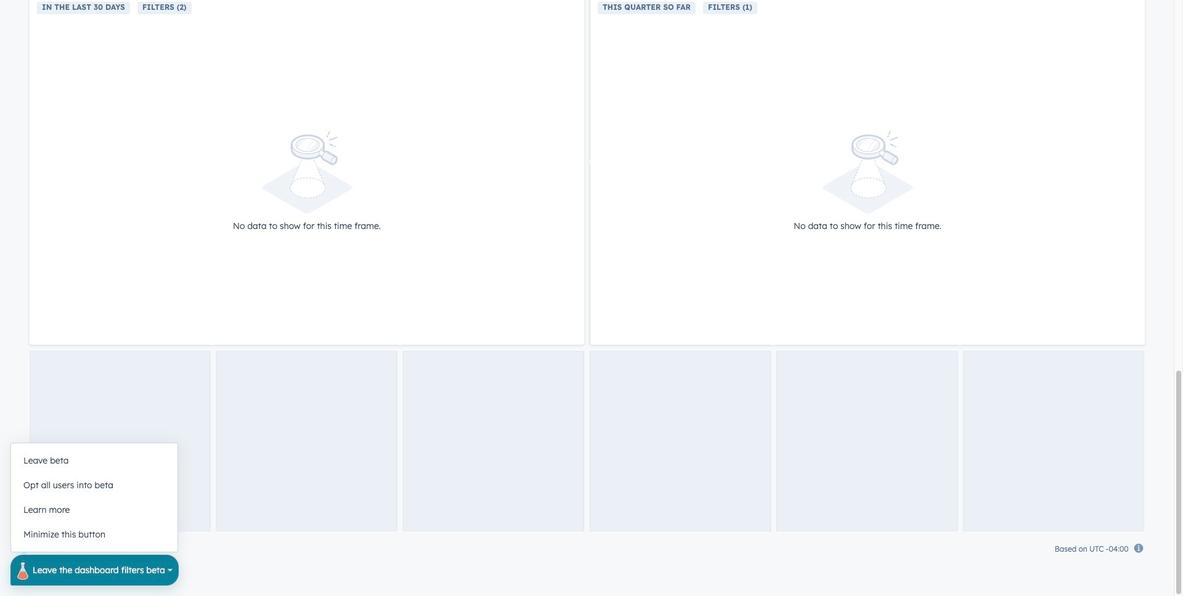 Task type: locate. For each thing, give the bounding box(es) containing it.
chat conversation closed totals by rep element
[[30, 0, 584, 345]]

chat conversation totals by chatflow element
[[591, 0, 1145, 345]]



Task type: vqa. For each thing, say whether or not it's contained in the screenshot.
settings Image in the top of the page
no



